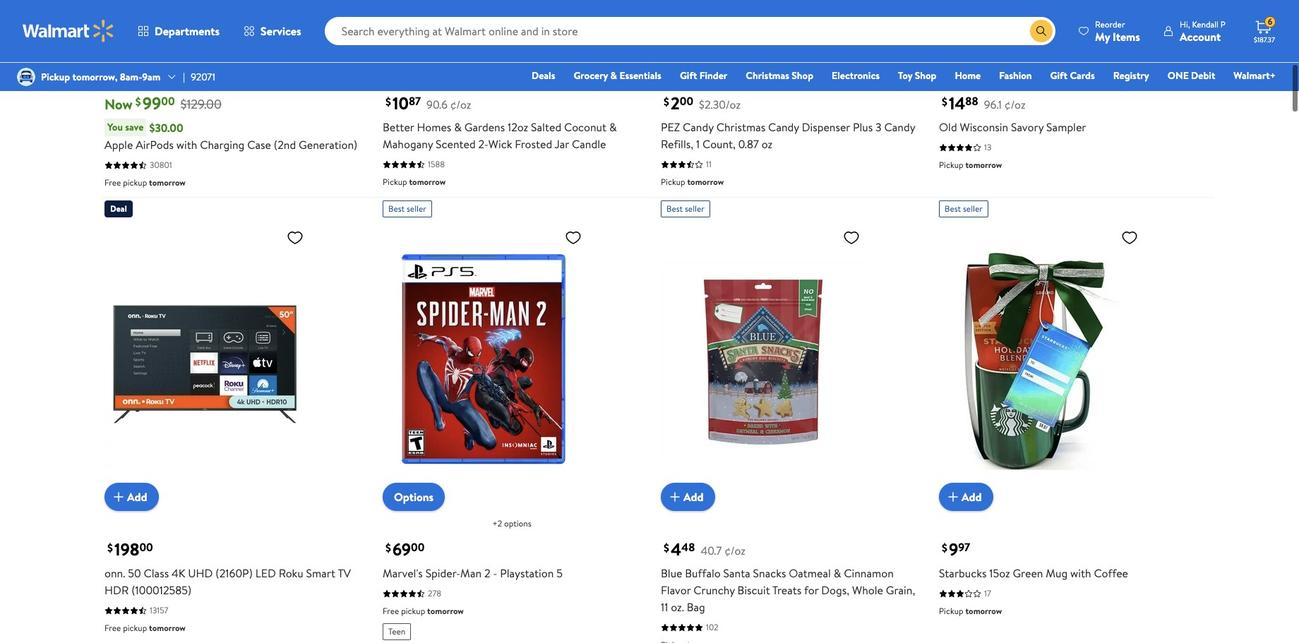 Task type: describe. For each thing, give the bounding box(es) containing it.
3
[[875, 119, 882, 135]]

you save $30.00 apple airpods with charging case (2nd generation)
[[104, 120, 357, 153]]

(2nd
[[274, 137, 296, 153]]

5
[[556, 566, 563, 581]]

add for add to cart icon related to $
[[127, 43, 147, 59]]

50
[[128, 566, 141, 581]]

pickup for 198
[[123, 622, 147, 634]]

9am
[[142, 70, 160, 84]]

class
[[144, 566, 169, 581]]

$ for 9
[[942, 540, 947, 556]]

man
[[460, 566, 482, 581]]

gift finder
[[680, 68, 727, 83]]

¢/oz for 10
[[450, 97, 471, 112]]

3 candy from the left
[[884, 119, 915, 135]]

0 vertical spatial free pickup tomorrow
[[104, 177, 186, 189]]

toy
[[898, 68, 912, 83]]

15oz
[[989, 566, 1010, 581]]

tomorrow down 1588
[[409, 176, 446, 188]]

seller for 69
[[407, 203, 426, 215]]

tomorrow down the 13157
[[149, 622, 186, 634]]

00 for 2
[[680, 94, 693, 109]]

1 candy from the left
[[683, 119, 714, 135]]

& inside grocery & essentials 'link'
[[610, 68, 617, 83]]

gift finder link
[[673, 68, 734, 83]]

deals link
[[525, 68, 562, 83]]

$ for 198
[[107, 540, 113, 556]]

starbucks 15oz green mug with coffee image
[[939, 223, 1144, 500]]

add to cart image up 48
[[666, 489, 683, 506]]

1 options link from the top
[[383, 37, 445, 65]]

gift cards
[[1050, 68, 1095, 83]]

0 vertical spatial pickup
[[123, 177, 147, 189]]

¢/oz for 14
[[1004, 97, 1025, 112]]

sampler
[[1046, 119, 1086, 135]]

teen
[[388, 626, 405, 638]]

coconut
[[564, 119, 607, 135]]

$129.00
[[180, 95, 222, 113]]

my
[[1095, 29, 1110, 44]]

seller for 9
[[963, 203, 983, 215]]

options for +15 options
[[505, 71, 533, 83]]

pez
[[661, 119, 680, 135]]

wisconsin
[[960, 119, 1008, 135]]

savory
[[1011, 119, 1044, 135]]

one debit
[[1168, 68, 1215, 83]]

gift for gift finder
[[680, 68, 697, 83]]

fashion link
[[993, 68, 1038, 83]]

onn. 50 class 4k uhd (2160p) led roku smart tv hdr (100012585) image
[[104, 223, 309, 500]]

pickup for 14
[[939, 159, 963, 171]]

registry link
[[1107, 68, 1156, 83]]

now
[[104, 95, 133, 114]]

00 for 198
[[139, 540, 153, 555]]

grain,
[[886, 583, 915, 598]]

2 best from the left
[[666, 203, 683, 215]]

$ 14 88 96.1 ¢/oz old wisconsin savory sampler
[[939, 91, 1086, 135]]

home
[[955, 68, 981, 83]]

92071
[[191, 70, 215, 84]]

40.7
[[701, 543, 722, 559]]

gift cards link
[[1044, 68, 1101, 83]]

shop for toy shop
[[915, 68, 936, 83]]

tomorrow down 1
[[687, 176, 724, 188]]

tv
[[338, 566, 351, 581]]

deal
[[110, 203, 127, 215]]

santa
[[723, 566, 750, 581]]

14
[[949, 91, 965, 115]]

1 vertical spatial 2
[[484, 566, 490, 581]]

pez candy christmas candy dispenser plus 3 candy refills, 1 count, 0.87 oz image
[[661, 0, 866, 54]]

case
[[247, 137, 271, 153]]

0 vertical spatial free
[[104, 177, 121, 189]]

pickup tomorrow for 2
[[661, 176, 724, 188]]

$2.30/oz
[[699, 97, 741, 112]]

oatmeal
[[789, 566, 831, 581]]

| 92071
[[183, 70, 215, 84]]

with inside you save $30.00 apple airpods with charging case (2nd generation)
[[176, 137, 197, 153]]

0.87
[[738, 136, 759, 152]]

biscuit
[[737, 583, 770, 598]]

old
[[939, 119, 957, 135]]

6 $187.37
[[1254, 16, 1275, 44]]

99
[[142, 91, 161, 115]]

airpods
[[136, 137, 174, 153]]

add to favorites list, blue buffalo santa snacks oatmeal & cinnamon flavor crunchy biscuit treats for dogs, whole grain, 11 oz. bag image
[[843, 229, 860, 246]]

2 best seller from the left
[[666, 203, 704, 215]]

|
[[183, 70, 185, 84]]

save
[[125, 120, 144, 134]]

96.1
[[984, 97, 1002, 112]]

2 candy from the left
[[768, 119, 799, 135]]

add button up 48
[[661, 483, 715, 511]]

essentials
[[619, 68, 661, 83]]

fashion
[[999, 68, 1032, 83]]

you
[[107, 120, 123, 134]]

departments button
[[126, 14, 232, 48]]

christmas shop link
[[739, 68, 820, 83]]

christmas shop
[[746, 68, 813, 83]]

finder
[[699, 68, 727, 83]]

gardens
[[464, 119, 505, 135]]

cards
[[1070, 68, 1095, 83]]

pickup for 69
[[401, 605, 425, 617]]

smart
[[306, 566, 335, 581]]

pickup left the tomorrow,
[[41, 70, 70, 84]]

frosted
[[515, 136, 552, 152]]

0 vertical spatial christmas
[[746, 68, 789, 83]]

$ for 2
[[664, 94, 669, 110]]

onn. 50 class 4k uhd (2160p) led roku smart tv hdr (100012585)
[[104, 566, 351, 598]]

onn.
[[104, 566, 125, 581]]

tomorrow down 13
[[965, 159, 1002, 171]]

pickup tomorrow for 14
[[939, 159, 1002, 171]]

options for second options link from the bottom of the page
[[394, 43, 434, 59]]

snacks
[[753, 566, 786, 581]]

tomorrow,
[[72, 70, 118, 84]]

pickup down starbucks
[[939, 605, 963, 617]]

hdr
[[104, 583, 129, 598]]

+15
[[491, 71, 503, 83]]

add to favorites list, starbucks 15oz green mug with coffee image
[[1121, 229, 1138, 246]]

departments
[[155, 23, 220, 39]]

add for add to cart icon over 198 at the left of page
[[127, 489, 147, 505]]

green
[[1013, 566, 1043, 581]]

0 vertical spatial 11
[[706, 158, 711, 170]]

$ 2 00 $2.30/oz pez candy christmas candy dispenser plus 3 candy refills, 1 count, 0.87 oz
[[661, 91, 915, 152]]

best for 9
[[945, 203, 961, 215]]

tomorrow down 278
[[427, 605, 464, 617]]

kendall
[[1192, 18, 1219, 30]]

debit
[[1191, 68, 1215, 83]]

$ 4 48 40.7 ¢/oz blue buffalo santa snacks oatmeal & cinnamon flavor crunchy biscuit treats for dogs, whole grain, 11 oz. bag
[[661, 537, 915, 615]]

& up scented
[[454, 119, 462, 135]]

led
[[255, 566, 276, 581]]

$ inside now $ 99 00 $129.00
[[135, 94, 141, 110]]

88
[[965, 94, 978, 109]]

$ 10 87 90.6 ¢/oz better homes & gardens 12oz salted coconut & mahogany scented 2-wick frosted jar candle
[[383, 91, 617, 152]]



Task type: locate. For each thing, give the bounding box(es) containing it.
candy up 1
[[683, 119, 714, 135]]

0 horizontal spatial 2
[[484, 566, 490, 581]]

Search search field
[[325, 17, 1055, 45]]

candy up oz
[[768, 119, 799, 135]]

marvel's spider-man 2 - playstation 5
[[383, 566, 563, 581]]

add to cart image for 14
[[945, 42, 962, 59]]

0 horizontal spatial with
[[176, 137, 197, 153]]

add to cart image for 2
[[666, 42, 683, 59]]

¢/oz for 4
[[724, 543, 745, 559]]

electronics link
[[825, 68, 886, 83]]

count,
[[702, 136, 736, 152]]

now $ 99 00 $129.00
[[104, 91, 222, 115]]

0 vertical spatial options
[[505, 71, 533, 83]]

1 vertical spatial with
[[1070, 566, 1091, 581]]

oz
[[762, 136, 772, 152]]

1 shop from the left
[[792, 68, 813, 83]]

$ left 4
[[664, 540, 669, 556]]

¢/oz up santa
[[724, 543, 745, 559]]

& right coconut
[[609, 119, 617, 135]]

pickup tomorrow down 13
[[939, 159, 1002, 171]]

¢/oz right 90.6
[[450, 97, 471, 112]]

add up 48
[[683, 489, 704, 505]]

options up 87
[[394, 43, 434, 59]]

toy shop
[[898, 68, 936, 83]]

(2160p)
[[216, 566, 253, 581]]

69
[[392, 537, 411, 561]]

1 vertical spatial options
[[504, 518, 531, 530]]

shop up $ 2 00 $2.30/oz pez candy christmas candy dispenser plus 3 candy refills, 1 count, 0.87 oz
[[792, 68, 813, 83]]

2 horizontal spatial best
[[945, 203, 961, 215]]

pickup tomorrow down 1588
[[383, 176, 446, 188]]

options right +15
[[505, 71, 533, 83]]

0 horizontal spatial best seller
[[388, 203, 426, 215]]

search icon image
[[1036, 25, 1047, 37]]

add up 97
[[962, 489, 982, 505]]

3 seller from the left
[[963, 203, 983, 215]]

2 options from the top
[[394, 489, 434, 505]]

2 gift from the left
[[1050, 68, 1067, 83]]

00 inside now $ 99 00 $129.00
[[161, 94, 175, 109]]

add to cart image up home
[[945, 42, 962, 59]]

2 horizontal spatial candy
[[884, 119, 915, 135]]

dogs,
[[821, 583, 849, 598]]

christmas inside $ 2 00 $2.30/oz pez candy christmas candy dispenser plus 3 candy refills, 1 count, 0.87 oz
[[716, 119, 765, 135]]

0 vertical spatial with
[[176, 137, 197, 153]]

free pickup tomorrow for 198
[[104, 622, 186, 634]]

options for 1st options link from the bottom of the page
[[394, 489, 434, 505]]

$ for 4
[[664, 540, 669, 556]]

00 up marvel's
[[411, 540, 424, 555]]

1 vertical spatial options link
[[383, 483, 445, 511]]

add to favorites list, marvel's spider-man 2 - playstation 5 image
[[565, 229, 582, 246]]

mug
[[1046, 566, 1068, 581]]

deals
[[532, 68, 555, 83]]

candy right 3
[[884, 119, 915, 135]]

1 horizontal spatial with
[[1070, 566, 1091, 581]]

shop right toy on the top right
[[915, 68, 936, 83]]

1 best from the left
[[388, 203, 405, 215]]

¢/oz inside the $ 14 88 96.1 ¢/oz old wisconsin savory sampler
[[1004, 97, 1025, 112]]

treats
[[772, 583, 802, 598]]

options link up 87
[[383, 37, 445, 65]]

pickup down refills,
[[661, 176, 685, 188]]

pickup for 2
[[661, 176, 685, 188]]

buffalo
[[685, 566, 721, 581]]

1 horizontal spatial shop
[[915, 68, 936, 83]]

 image
[[17, 68, 35, 86]]

grocery & essentials
[[574, 68, 661, 83]]

$ inside '$ 198 00'
[[107, 540, 113, 556]]

2
[[671, 91, 680, 115], [484, 566, 490, 581]]

free for 198
[[104, 622, 121, 634]]

scented
[[436, 136, 476, 152]]

options link up $ 69 00
[[383, 483, 445, 511]]

gift left finder on the top of the page
[[680, 68, 697, 83]]

free up deal
[[104, 177, 121, 189]]

services
[[261, 23, 301, 39]]

& up the dogs,
[[834, 566, 841, 581]]

with down $30.00
[[176, 137, 197, 153]]

crunchy
[[694, 583, 735, 598]]

apple
[[104, 137, 133, 153]]

items
[[1113, 29, 1140, 44]]

1 vertical spatial 11
[[661, 599, 668, 615]]

1 horizontal spatial ¢/oz
[[724, 543, 745, 559]]

pickup up deal
[[123, 177, 147, 189]]

pickup tomorrow down 17
[[939, 605, 1002, 617]]

$ left 9
[[942, 540, 947, 556]]

$ 9 97
[[942, 537, 970, 561]]

2 shop from the left
[[915, 68, 936, 83]]

$ inside $ 4 48 40.7 ¢/oz blue buffalo santa snacks oatmeal & cinnamon flavor crunchy biscuit treats for dogs, whole grain, 11 oz. bag
[[664, 540, 669, 556]]

102
[[706, 621, 718, 633]]

00 inside $ 2 00 $2.30/oz pez candy christmas candy dispenser plus 3 candy refills, 1 count, 0.87 oz
[[680, 94, 693, 109]]

2 horizontal spatial ¢/oz
[[1004, 97, 1025, 112]]

00 for 69
[[411, 540, 424, 555]]

add up gift finder link
[[683, 43, 704, 59]]

$ up 'pez'
[[664, 94, 669, 110]]

pickup for 10
[[383, 176, 407, 188]]

$ 69 00
[[385, 537, 424, 561]]

1 horizontal spatial gift
[[1050, 68, 1067, 83]]

account
[[1180, 29, 1221, 44]]

1 horizontal spatial 2
[[671, 91, 680, 115]]

oz.
[[671, 599, 684, 615]]

+15 options
[[491, 71, 533, 83]]

seller
[[407, 203, 426, 215], [685, 203, 704, 215], [963, 203, 983, 215]]

¢/oz inside $ 10 87 90.6 ¢/oz better homes & gardens 12oz salted coconut & mahogany scented 2-wick frosted jar candle
[[450, 97, 471, 112]]

2 horizontal spatial seller
[[963, 203, 983, 215]]

¢/oz inside $ 4 48 40.7 ¢/oz blue buffalo santa snacks oatmeal & cinnamon flavor crunchy biscuit treats for dogs, whole grain, 11 oz. bag
[[724, 543, 745, 559]]

1 vertical spatial christmas
[[716, 119, 765, 135]]

add button up gift finder link
[[661, 37, 715, 65]]

00 up $30.00
[[161, 94, 175, 109]]

add button up '$ 198 00'
[[104, 483, 159, 511]]

free up teen
[[383, 605, 399, 617]]

$ inside the $ 14 88 96.1 ¢/oz old wisconsin savory sampler
[[942, 94, 947, 110]]

4
[[671, 537, 681, 561]]

flavor
[[661, 583, 691, 598]]

cinnamon
[[844, 566, 894, 581]]

198
[[114, 537, 139, 561]]

00 up class
[[139, 540, 153, 555]]

& inside $ 4 48 40.7 ¢/oz blue buffalo santa snacks oatmeal & cinnamon flavor crunchy biscuit treats for dogs, whole grain, 11 oz. bag
[[834, 566, 841, 581]]

1 vertical spatial pickup
[[401, 605, 425, 617]]

roku
[[279, 566, 303, 581]]

87
[[409, 94, 421, 109]]

blue buffalo santa snacks oatmeal & cinnamon flavor crunchy biscuit treats for dogs, whole grain, 11 oz. bag image
[[661, 223, 866, 500]]

best seller for 69
[[388, 203, 426, 215]]

add for add to cart image
[[962, 489, 982, 505]]

add to cart image up 198 at the left of page
[[110, 489, 127, 506]]

+2 options
[[492, 518, 531, 530]]

add to cart image up 8am-
[[110, 42, 127, 59]]

refills,
[[661, 136, 693, 152]]

$ inside $ 10 87 90.6 ¢/oz better homes & gardens 12oz salted coconut & mahogany scented 2-wick frosted jar candle
[[385, 94, 391, 110]]

2 options link from the top
[[383, 483, 445, 511]]

christmas down pez candy christmas candy dispenser plus 3 candy refills, 1 count, 0.87 oz image
[[746, 68, 789, 83]]

1 horizontal spatial best seller
[[666, 203, 704, 215]]

1 vertical spatial free pickup tomorrow
[[383, 605, 464, 617]]

11 left oz.
[[661, 599, 668, 615]]

00 inside '$ 198 00'
[[139, 540, 153, 555]]

00 inside $ 69 00
[[411, 540, 424, 555]]

add button up 8am-
[[104, 37, 159, 65]]

2 seller from the left
[[685, 203, 704, 215]]

1 horizontal spatial 11
[[706, 158, 711, 170]]

add up 8am-
[[127, 43, 147, 59]]

1 options from the top
[[394, 43, 434, 59]]

3 best from the left
[[945, 203, 961, 215]]

pickup tomorrow
[[939, 159, 1002, 171], [383, 176, 446, 188], [661, 176, 724, 188], [939, 605, 1002, 617]]

17
[[984, 587, 991, 599]]

pickup down mahogany
[[383, 176, 407, 188]]

shop for christmas shop
[[792, 68, 813, 83]]

$ left the 69
[[385, 540, 391, 556]]

00 up 'pez'
[[680, 94, 693, 109]]

add to cart image up gift finder
[[666, 42, 683, 59]]

starbucks
[[939, 566, 987, 581]]

blue
[[661, 566, 682, 581]]

0 vertical spatial options
[[394, 43, 434, 59]]

2 up 'pez'
[[671, 91, 680, 115]]

1
[[696, 136, 700, 152]]

$187.37
[[1254, 35, 1275, 44]]

1 vertical spatial options
[[394, 489, 434, 505]]

0 horizontal spatial seller
[[407, 203, 426, 215]]

1 horizontal spatial seller
[[685, 203, 704, 215]]

1 gift from the left
[[680, 68, 697, 83]]

11 down count,
[[706, 158, 711, 170]]

hi, kendall p account
[[1180, 18, 1226, 44]]

13157
[[150, 604, 168, 616]]

$ for 10
[[385, 94, 391, 110]]

Walmart Site-Wide search field
[[325, 17, 1055, 45]]

free pickup tomorrow down 30801
[[104, 177, 186, 189]]

options
[[394, 43, 434, 59], [394, 489, 434, 505]]

2 horizontal spatial best seller
[[945, 203, 983, 215]]

best seller for 9
[[945, 203, 983, 215]]

gift left cards
[[1050, 68, 1067, 83]]

apple airpods with charging case (2nd generation) image
[[104, 0, 309, 54]]

6
[[1268, 16, 1272, 28]]

$ inside $ 2 00 $2.30/oz pez candy christmas candy dispenser plus 3 candy refills, 1 count, 0.87 oz
[[664, 94, 669, 110]]

&
[[610, 68, 617, 83], [454, 119, 462, 135], [609, 119, 617, 135], [834, 566, 841, 581]]

tomorrow down 30801
[[149, 177, 186, 189]]

2 vertical spatial free pickup tomorrow
[[104, 622, 186, 634]]

pickup tomorrow down 1
[[661, 176, 724, 188]]

jar
[[555, 136, 569, 152]]

marvel's spider-man 2 - playstation 5 image
[[383, 223, 587, 500]]

free down "hdr"
[[104, 622, 121, 634]]

options
[[505, 71, 533, 83], [504, 518, 531, 530]]

1 horizontal spatial candy
[[768, 119, 799, 135]]

whole
[[852, 583, 883, 598]]

free pickup tomorrow down 278
[[383, 605, 464, 617]]

3 best seller from the left
[[945, 203, 983, 215]]

options up $ 69 00
[[394, 489, 434, 505]]

coffee
[[1094, 566, 1128, 581]]

free pickup tomorrow down the 13157
[[104, 622, 186, 634]]

hi,
[[1180, 18, 1190, 30]]

best for 69
[[388, 203, 405, 215]]

christmas up 0.87
[[716, 119, 765, 135]]

uhd
[[188, 566, 213, 581]]

2 vertical spatial pickup
[[123, 622, 147, 634]]

old wisconsin savory sampler image
[[939, 0, 1144, 54]]

shop
[[792, 68, 813, 83], [915, 68, 936, 83]]

gift for gift cards
[[1050, 68, 1067, 83]]

1 best seller from the left
[[388, 203, 426, 215]]

pickup tomorrow, 8am-9am
[[41, 70, 160, 84]]

0 horizontal spatial 11
[[661, 599, 668, 615]]

pickup tomorrow for 10
[[383, 176, 446, 188]]

2 inside $ 2 00 $2.30/oz pez candy christmas candy dispenser plus 3 candy refills, 1 count, 0.87 oz
[[671, 91, 680, 115]]

0 horizontal spatial best
[[388, 203, 405, 215]]

reorder my items
[[1095, 18, 1140, 44]]

salted
[[531, 119, 561, 135]]

11 inside $ 4 48 40.7 ¢/oz blue buffalo santa snacks oatmeal & cinnamon flavor crunchy biscuit treats for dogs, whole grain, 11 oz. bag
[[661, 599, 668, 615]]

add to cart image
[[945, 489, 962, 506]]

marvel's
[[383, 566, 423, 581]]

0 horizontal spatial ¢/oz
[[450, 97, 471, 112]]

0 horizontal spatial candy
[[683, 119, 714, 135]]

$ for 14
[[942, 94, 947, 110]]

add for add to cart icon above 48
[[683, 489, 704, 505]]

add button up home "link"
[[939, 37, 993, 65]]

tomorrow down 17
[[965, 605, 1002, 617]]

+2
[[492, 518, 502, 530]]

pickup down "hdr"
[[123, 622, 147, 634]]

electronics
[[832, 68, 880, 83]]

best
[[388, 203, 405, 215], [666, 203, 683, 215], [945, 203, 961, 215]]

¢/oz right 96.1
[[1004, 97, 1025, 112]]

spider-
[[426, 566, 460, 581]]

for
[[804, 583, 819, 598]]

dispenser
[[802, 119, 850, 135]]

$ left 198 at the left of page
[[107, 540, 113, 556]]

add for add to cart icon for 14
[[962, 43, 982, 59]]

walmart image
[[23, 20, 114, 42]]

& right grocery
[[610, 68, 617, 83]]

$ inside $ 69 00
[[385, 540, 391, 556]]

christmas
[[746, 68, 789, 83], [716, 119, 765, 135]]

$ left '99'
[[135, 94, 141, 110]]

2 vertical spatial free
[[104, 622, 121, 634]]

plus
[[853, 119, 873, 135]]

pickup down old
[[939, 159, 963, 171]]

0 horizontal spatial gift
[[680, 68, 697, 83]]

better homes & gardens 12oz salted coconut & mahogany scented 2-wick frosted jar candle image
[[383, 0, 587, 54]]

walmart+
[[1234, 68, 1276, 83]]

free pickup tomorrow for 69
[[383, 605, 464, 617]]

add to cart image for $
[[110, 42, 127, 59]]

$ left 14
[[942, 94, 947, 110]]

$ for 69
[[385, 540, 391, 556]]

add button up 97
[[939, 483, 993, 511]]

services button
[[232, 14, 313, 48]]

mahogany
[[383, 136, 433, 152]]

1 horizontal spatial best
[[666, 203, 683, 215]]

pickup up teen
[[401, 605, 425, 617]]

$ inside '$ 9 97'
[[942, 540, 947, 556]]

0 vertical spatial options link
[[383, 37, 445, 65]]

add up '$ 198 00'
[[127, 489, 147, 505]]

add to cart image
[[110, 42, 127, 59], [666, 42, 683, 59], [945, 42, 962, 59], [110, 489, 127, 506], [666, 489, 683, 506]]

8am-
[[120, 70, 142, 84]]

$30.00
[[149, 120, 183, 135]]

free for 69
[[383, 605, 399, 617]]

reorder
[[1095, 18, 1125, 30]]

with right the mug
[[1070, 566, 1091, 581]]

0 vertical spatial 2
[[671, 91, 680, 115]]

0 horizontal spatial shop
[[792, 68, 813, 83]]

add up home "link"
[[962, 43, 982, 59]]

$ left 10
[[385, 94, 391, 110]]

add to favorites list, onn. 50 class 4k uhd (2160p) led roku smart tv hdr (100012585) image
[[287, 229, 304, 246]]

10
[[392, 91, 409, 115]]

1 vertical spatial free
[[383, 605, 399, 617]]

options right +2 on the bottom of page
[[504, 518, 531, 530]]

2 left -
[[484, 566, 490, 581]]

add for add to cart icon related to 2
[[683, 43, 704, 59]]

options for +2 options
[[504, 518, 531, 530]]

1 seller from the left
[[407, 203, 426, 215]]



Task type: vqa. For each thing, say whether or not it's contained in the screenshot.
havent
no



